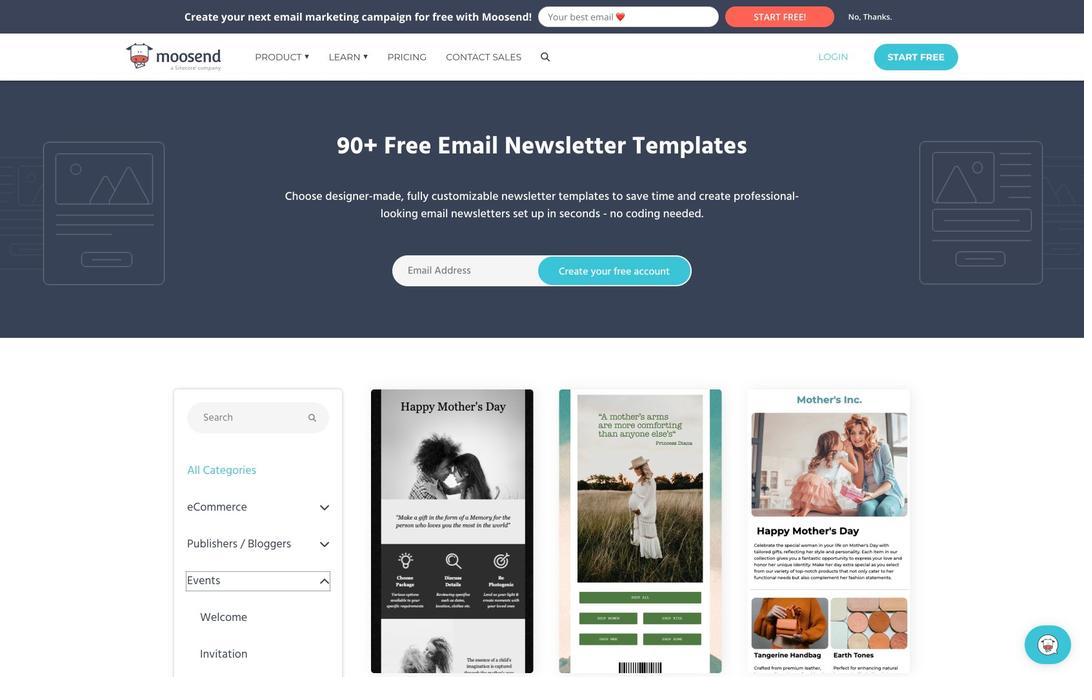 Task type: vqa. For each thing, say whether or not it's contained in the screenshot.
Your best email ❤️ text field
yes



Task type: describe. For each thing, give the bounding box(es) containing it.
Email Address email field
[[393, 256, 567, 287]]

search image
[[541, 53, 550, 62]]

moosend email marketing and marketing automation software image
[[126, 43, 221, 71]]



Task type: locate. For each thing, give the bounding box(es) containing it.
Search text field
[[187, 403, 329, 434]]

Your best email ❤️ text field
[[539, 6, 719, 27]]

None submit
[[301, 409, 320, 429]]



